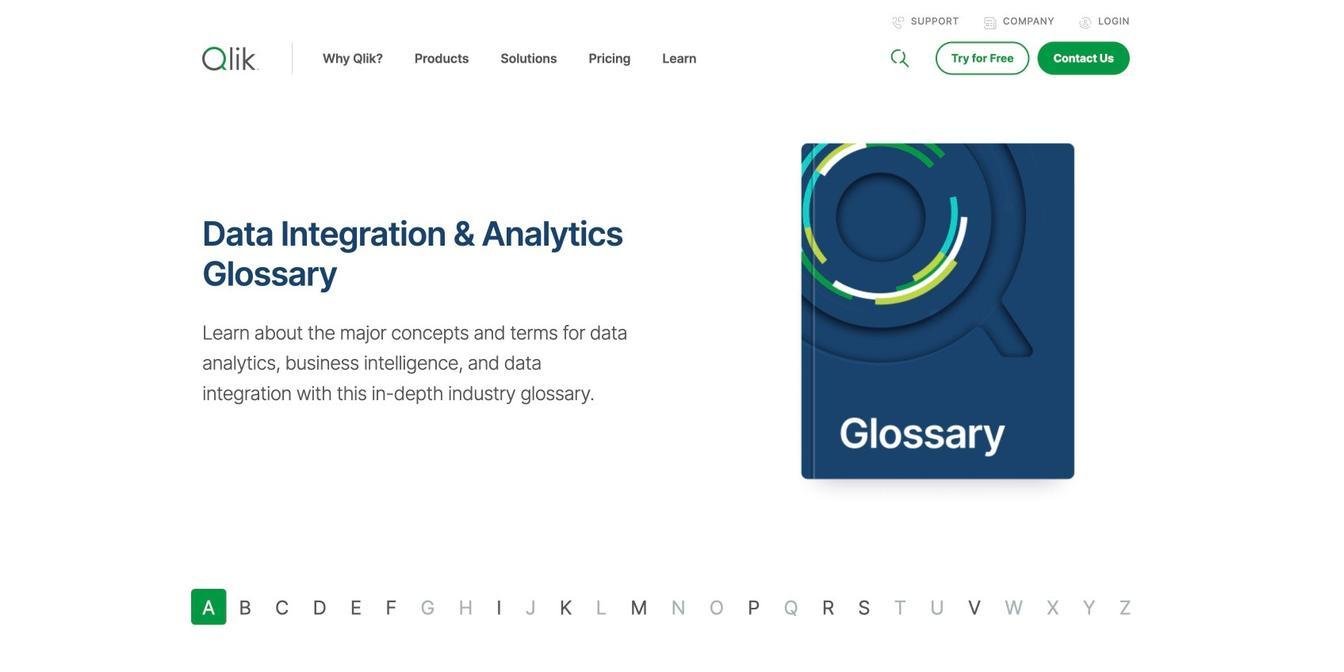 Task type: describe. For each thing, give the bounding box(es) containing it.
data integration & analytics glossary - hero image image
[[678, 94, 1237, 530]]

support image
[[892, 17, 905, 29]]

login image
[[1080, 17, 1093, 29]]



Task type: vqa. For each thing, say whether or not it's contained in the screenshot.
THE SUPPORT icon
yes



Task type: locate. For each thing, give the bounding box(es) containing it.
company image
[[984, 17, 997, 29]]

qlik image
[[202, 47, 259, 71]]



